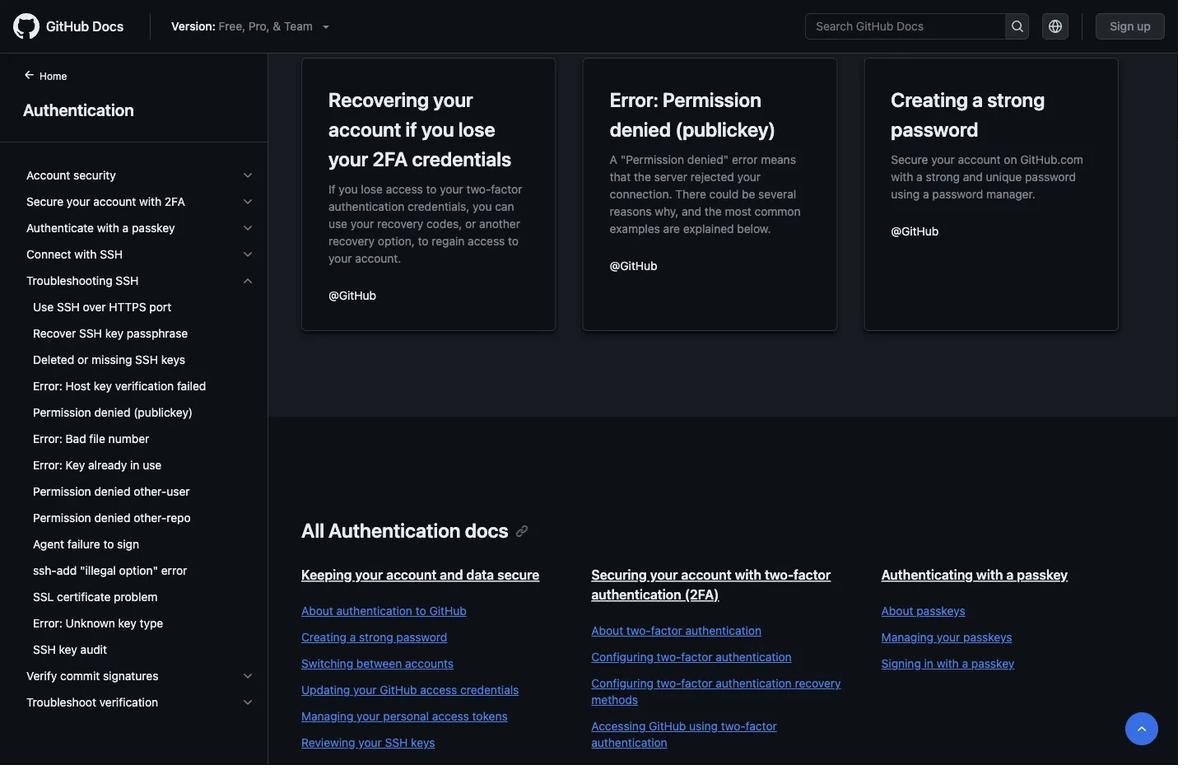 Task type: vqa. For each thing, say whether or not it's contained in the screenshot.
the top use
yes



Task type: locate. For each thing, give the bounding box(es) containing it.
1 vertical spatial secure
[[26, 195, 64, 208]]

a inside signing in with a passkey link
[[963, 657, 969, 671]]

use down error: bad file number link
[[143, 458, 162, 472]]

1 vertical spatial the
[[705, 204, 722, 218]]

authentication
[[23, 100, 134, 119], [329, 519, 461, 542]]

0 vertical spatial or
[[465, 217, 476, 230]]

5 sc 9kayk9 0 image from the top
[[241, 670, 255, 683]]

strong
[[988, 88, 1046, 111], [926, 170, 961, 183], [359, 631, 393, 644]]

up
[[1138, 19, 1152, 33]]

permission inside permission denied other-repo link
[[33, 511, 91, 525]]

account.
[[355, 251, 401, 265]]

configuring two-factor authentication link
[[592, 649, 849, 666]]

data
[[467, 567, 494, 583]]

ssh down over
[[79, 327, 102, 340]]

that
[[610, 170, 631, 183]]

1 vertical spatial you
[[339, 182, 358, 196]]

about inside "link"
[[882, 604, 914, 618]]

to inside about authentication to github link
[[416, 604, 426, 618]]

1 vertical spatial (publickey)
[[134, 406, 193, 419]]

troubleshooting
[[26, 274, 113, 287]]

strong left unique
[[926, 170, 961, 183]]

access for credentials
[[420, 683, 457, 697]]

1 other- from the top
[[134, 485, 167, 498]]

1 vertical spatial passkeys
[[964, 631, 1013, 644]]

github inside accessing github using two-factor authentication
[[649, 720, 686, 733]]

sc 9kayk9 0 image inside connect with ssh dropdown button
[[241, 248, 255, 261]]

2fa down if
[[373, 147, 408, 171]]

0 horizontal spatial authentication
[[23, 100, 134, 119]]

sc 9kayk9 0 image inside "verify commit signatures" dropdown button
[[241, 670, 255, 683]]

1 horizontal spatial managing
[[882, 631, 934, 644]]

with
[[892, 170, 914, 183], [139, 195, 162, 208], [97, 221, 119, 235], [74, 248, 97, 261], [735, 567, 762, 583], [977, 567, 1004, 583], [937, 657, 959, 671]]

0 vertical spatial other-
[[134, 485, 167, 498]]

(publickey) down error: host key verification failed link
[[134, 406, 193, 419]]

2 horizontal spatial and
[[964, 170, 983, 183]]

0 horizontal spatial and
[[440, 567, 463, 583]]

or right codes,
[[465, 217, 476, 230]]

0 horizontal spatial (publickey)
[[134, 406, 193, 419]]

use down if at top
[[329, 217, 348, 230]]

1 horizontal spatial recovery
[[377, 217, 424, 230]]

error: left key
[[33, 458, 62, 472]]

securing your account with two-factor authentication (2fa) link
[[592, 567, 831, 603]]

verification down signatures
[[99, 696, 158, 709]]

secure inside the secure your account on github.com with a strong and unique password using a password manager.
[[892, 152, 929, 166]]

strong up on
[[988, 88, 1046, 111]]

permission inside permission denied other-user link
[[33, 485, 91, 498]]

authenticating with a passkey
[[882, 567, 1068, 583]]

authenticate with a passkey button
[[20, 215, 261, 241]]

sc 9kayk9 0 image inside secure your account with 2fa dropdown button
[[241, 195, 255, 208]]

your
[[434, 88, 473, 111], [329, 147, 368, 171], [932, 152, 955, 166], [738, 170, 761, 183], [440, 182, 464, 196], [67, 195, 90, 208], [351, 217, 374, 230], [329, 251, 352, 265], [355, 567, 383, 583], [651, 567, 678, 583], [937, 631, 961, 644], [353, 683, 377, 697], [357, 710, 380, 723], [359, 736, 382, 750]]

in down error: bad file number link
[[130, 458, 140, 472]]

2 horizontal spatial strong
[[988, 88, 1046, 111]]

https
[[109, 300, 146, 314]]

sc 9kayk9 0 image for account security
[[241, 169, 255, 182]]

factor inside configuring two-factor authentication recovery methods
[[681, 677, 713, 690]]

ssh right the "use"
[[57, 300, 80, 314]]

error: for error: key already in use
[[33, 458, 62, 472]]

Search GitHub Docs search field
[[807, 14, 1006, 39]]

account up unique
[[958, 152, 1001, 166]]

or
[[465, 217, 476, 230], [77, 353, 88, 367]]

2 sc 9kayk9 0 image from the top
[[241, 195, 255, 208]]

lose right if
[[459, 118, 496, 141]]

0 horizontal spatial passkey
[[132, 221, 175, 235]]

account inside the secure your account on github.com with a strong and unique password using a password manager.
[[958, 152, 1001, 166]]

0 vertical spatial using
[[892, 187, 920, 201]]

other-
[[134, 485, 167, 498], [134, 511, 167, 525]]

passkey up about passkeys "link" in the bottom right of the page
[[1017, 567, 1068, 583]]

use ssh over https port
[[33, 300, 171, 314]]

0 horizontal spatial secure
[[26, 195, 64, 208]]

two- up about two-factor authentication link
[[765, 567, 794, 583]]

1 vertical spatial and
[[682, 204, 702, 218]]

0 vertical spatial (publickey)
[[676, 118, 776, 141]]

1 vertical spatial using
[[690, 720, 718, 733]]

passkey for authenticate with a passkey
[[132, 221, 175, 235]]

0 vertical spatial lose
[[459, 118, 496, 141]]

0 vertical spatial passkey
[[132, 221, 175, 235]]

2 vertical spatial passkey
[[972, 657, 1015, 671]]

a inside authenticate with a passkey dropdown button
[[122, 221, 129, 235]]

0 vertical spatial configuring
[[592, 650, 654, 664]]

error right option"
[[161, 564, 187, 577]]

your up "account." on the top of the page
[[351, 217, 374, 230]]

sc 9kayk9 0 image
[[241, 169, 255, 182], [241, 195, 255, 208], [241, 248, 255, 261], [241, 274, 255, 287], [241, 670, 255, 683], [241, 696, 255, 709]]

you left can
[[473, 199, 492, 213]]

permission for permission denied other-user
[[33, 485, 91, 498]]

factor inside if you lose access to your two-factor authentication credentials, you can use your recovery codes, or another recovery option, to regain access to your account.
[[491, 182, 523, 196]]

authentication down home link
[[23, 100, 134, 119]]

your down account security
[[67, 195, 90, 208]]

secure
[[892, 152, 929, 166], [26, 195, 64, 208]]

a
[[973, 88, 983, 111], [917, 170, 923, 183], [923, 187, 930, 201], [122, 221, 129, 235], [1007, 567, 1014, 583], [350, 631, 356, 644], [963, 657, 969, 671]]

0 vertical spatial creating
[[892, 88, 969, 111]]

1 vertical spatial credentials
[[461, 683, 519, 697]]

permission inside permission denied (publickey) link
[[33, 406, 91, 419]]

search image
[[1011, 20, 1025, 33]]

passkey
[[132, 221, 175, 235], [1017, 567, 1068, 583], [972, 657, 1015, 671]]

0 horizontal spatial using
[[690, 720, 718, 733]]

reviewing your ssh keys link
[[301, 735, 559, 751]]

@github for recovering your account if you lose your 2fa credentials
[[329, 288, 376, 302]]

1 horizontal spatial 2fa
[[373, 147, 408, 171]]

two- inside the securing your account with two-factor authentication (2fa)
[[765, 567, 794, 583]]

1 vertical spatial or
[[77, 353, 88, 367]]

account inside recovering your account if you lose your 2fa credentials
[[329, 118, 401, 141]]

1 vertical spatial in
[[925, 657, 934, 671]]

securing your account with two-factor authentication (2fa)
[[592, 567, 831, 603]]

two- up the another
[[467, 182, 491, 196]]

1 horizontal spatial you
[[422, 118, 454, 141]]

another
[[480, 217, 521, 230]]

authentication up configuring two-factor authentication link
[[686, 624, 762, 638]]

error: host key verification failed
[[33, 379, 206, 393]]

github right accessing
[[649, 720, 686, 733]]

1 vertical spatial verification
[[99, 696, 158, 709]]

2 horizontal spatial @github
[[892, 224, 939, 238]]

key inside 'link'
[[105, 327, 124, 340]]

1 vertical spatial managing
[[301, 710, 354, 723]]

signatures
[[103, 669, 158, 683]]

permission up agent
[[33, 511, 91, 525]]

keys down managing your personal access tokens link
[[411, 736, 435, 750]]

authentication inside the securing your account with two-factor authentication (2fa)
[[592, 587, 682, 603]]

sc 9kayk9 0 image inside the troubleshooting ssh dropdown button
[[241, 274, 255, 287]]

1 vertical spatial configuring
[[592, 677, 654, 690]]

1 horizontal spatial the
[[705, 204, 722, 218]]

in right signing at the right bottom of page
[[925, 657, 934, 671]]

the up explained
[[705, 204, 722, 218]]

2fa down account security "dropdown button"
[[165, 195, 185, 208]]

use inside if you lose access to your two-factor authentication credentials, you can use your recovery codes, or another recovery option, to regain access to your account.
[[329, 217, 348, 230]]

lose inside recovering your account if you lose your 2fa credentials
[[459, 118, 496, 141]]

denied down permission denied other-user
[[94, 511, 130, 525]]

denied down error: host key verification failed
[[94, 406, 130, 419]]

or inside if you lose access to your two-factor authentication credentials, you can use your recovery codes, or another recovery option, to regain access to your account.
[[465, 217, 476, 230]]

unknown
[[66, 617, 115, 630]]

reasons
[[610, 204, 652, 218]]

authenticating
[[882, 567, 974, 583]]

error inside troubleshooting ssh element
[[161, 564, 187, 577]]

you right if
[[422, 118, 454, 141]]

0 vertical spatial verification
[[115, 379, 174, 393]]

account up (2fa)
[[682, 567, 732, 583]]

authentication up keeping your account and data secure link
[[329, 519, 461, 542]]

two- down configuring two-factor authentication recovery methods link
[[721, 720, 746, 733]]

0 horizontal spatial or
[[77, 353, 88, 367]]

0 horizontal spatial lose
[[361, 182, 383, 196]]

error inside a "permission denied" error means that the server rejected your connection. there could be several reasons why, and the most common examples are explained below.
[[732, 152, 758, 166]]

0 horizontal spatial about
[[301, 604, 333, 618]]

permission denied (publickey) link
[[20, 400, 261, 426]]

connect with ssh
[[26, 248, 123, 261]]

accessing github using two-factor authentication
[[592, 720, 777, 750]]

connection.
[[610, 187, 673, 201]]

permission for permission denied other-repo
[[33, 511, 91, 525]]

1 configuring from the top
[[592, 650, 654, 664]]

0 vertical spatial 2fa
[[373, 147, 408, 171]]

ssh-
[[33, 564, 57, 577]]

signing
[[882, 657, 922, 671]]

verification inside dropdown button
[[99, 696, 158, 709]]

two- down configuring two-factor authentication
[[657, 677, 681, 690]]

access down updating your github access credentials link
[[432, 710, 469, 723]]

error: inside error: permission denied (publickey)
[[610, 88, 659, 111]]

switching between accounts
[[301, 657, 454, 671]]

authentication down accessing
[[592, 736, 668, 750]]

other- inside permission denied other-user link
[[134, 485, 167, 498]]

sc 9kayk9 0 image inside "troubleshoot verification" dropdown button
[[241, 696, 255, 709]]

all authentication docs
[[301, 519, 509, 542]]

use
[[329, 217, 348, 230], [143, 458, 162, 472]]

configuring inside configuring two-factor authentication recovery methods
[[592, 677, 654, 690]]

@github for error: permission denied (publickey)
[[610, 259, 658, 272]]

2 other- from the top
[[134, 511, 167, 525]]

a inside creating a strong password link
[[350, 631, 356, 644]]

two- inside configuring two-factor authentication recovery methods
[[657, 677, 681, 690]]

credentials
[[412, 147, 512, 171], [461, 683, 519, 697]]

0 vertical spatial secure
[[892, 152, 929, 166]]

file
[[89, 432, 105, 446]]

managing your personal access tokens
[[301, 710, 508, 723]]

4 sc 9kayk9 0 image from the top
[[241, 274, 255, 287]]

you right if at top
[[339, 182, 358, 196]]

1 vertical spatial creating
[[301, 631, 347, 644]]

recover ssh key passphrase link
[[20, 320, 261, 347]]

passkey down managing your passkeys link
[[972, 657, 1015, 671]]

missing
[[92, 353, 132, 367]]

managing up reviewing
[[301, 710, 354, 723]]

1 horizontal spatial (publickey)
[[676, 118, 776, 141]]

access for tokens
[[432, 710, 469, 723]]

0 vertical spatial keys
[[161, 353, 185, 367]]

1 horizontal spatial error
[[732, 152, 758, 166]]

recover ssh key passphrase
[[33, 327, 188, 340]]

account up authenticate with a passkey
[[93, 195, 136, 208]]

passkey inside authenticate with a passkey dropdown button
[[132, 221, 175, 235]]

lose right if at top
[[361, 182, 383, 196]]

passkeys up managing your passkeys
[[917, 604, 966, 618]]

verification down deleted or missing ssh keys link
[[115, 379, 174, 393]]

1 horizontal spatial or
[[465, 217, 476, 230]]

configuring for configuring two-factor authentication
[[592, 650, 654, 664]]

1 horizontal spatial @github
[[610, 259, 658, 272]]

password left manager.
[[933, 187, 984, 201]]

account up about authentication to github link
[[386, 567, 437, 583]]

0 horizontal spatial 2fa
[[165, 195, 185, 208]]

(publickey)
[[676, 118, 776, 141], [134, 406, 193, 419]]

and left unique
[[964, 170, 983, 183]]

tooltip
[[1126, 713, 1159, 745]]

0 horizontal spatial recovery
[[329, 234, 375, 248]]

authentication inside configuring two-factor authentication recovery methods
[[716, 677, 792, 690]]

credentials up tokens
[[461, 683, 519, 697]]

the up connection.
[[634, 170, 651, 183]]

or inside troubleshooting ssh element
[[77, 353, 88, 367]]

to up credentials,
[[426, 182, 437, 196]]

your right securing
[[651, 567, 678, 583]]

and
[[964, 170, 983, 183], [682, 204, 702, 218], [440, 567, 463, 583]]

error: for error: bad file number
[[33, 432, 62, 446]]

error: host key verification failed link
[[20, 373, 261, 400]]

are
[[664, 222, 680, 235]]

personal
[[383, 710, 429, 723]]

to left sign
[[103, 537, 114, 551]]

2 vertical spatial recovery
[[795, 677, 841, 690]]

account down recovering
[[329, 118, 401, 141]]

credentials up credentials,
[[412, 147, 512, 171]]

codes,
[[427, 217, 462, 230]]

1 vertical spatial 2fa
[[165, 195, 185, 208]]

github up creating a strong password link
[[430, 604, 467, 618]]

use inside error: key already in use link
[[143, 458, 162, 472]]

troubleshooting ssh element
[[13, 268, 268, 663], [13, 294, 268, 663]]

error: up "permission
[[610, 88, 659, 111]]

creating a strong password up the switching between accounts
[[301, 631, 448, 644]]

account for two-
[[682, 567, 732, 583]]

2 horizontal spatial about
[[882, 604, 914, 618]]

managing up signing at the right bottom of page
[[882, 631, 934, 644]]

1 vertical spatial strong
[[926, 170, 961, 183]]

in inside signing in with a passkey link
[[925, 657, 934, 671]]

other- down error: key already in use link
[[134, 485, 167, 498]]

1 horizontal spatial creating
[[892, 88, 969, 111]]

0 vertical spatial passkeys
[[917, 604, 966, 618]]

credentials,
[[408, 199, 470, 213]]

recovery inside configuring two-factor authentication recovery methods
[[795, 677, 841, 690]]

1 horizontal spatial and
[[682, 204, 702, 218]]

6 sc 9kayk9 0 image from the top
[[241, 696, 255, 709]]

0 horizontal spatial error
[[161, 564, 187, 577]]

deleted or missing ssh keys link
[[20, 347, 261, 373]]

permission up bad
[[33, 406, 91, 419]]

secure inside secure your account with 2fa dropdown button
[[26, 195, 64, 208]]

(publickey) up denied"
[[676, 118, 776, 141]]

0 horizontal spatial managing
[[301, 710, 354, 723]]

about down the keeping
[[301, 604, 333, 618]]

regain
[[432, 234, 465, 248]]

recovering your account if you lose your 2fa credentials
[[329, 88, 512, 171]]

switching
[[301, 657, 353, 671]]

0 vertical spatial error
[[732, 152, 758, 166]]

below.
[[738, 222, 771, 235]]

github docs link
[[13, 13, 137, 40]]

denied for permission denied other-repo
[[94, 511, 130, 525]]

factor inside the securing your account with two-factor authentication (2fa)
[[794, 567, 831, 583]]

authenticate with a passkey
[[26, 221, 175, 235]]

to
[[426, 182, 437, 196], [418, 234, 429, 248], [508, 234, 519, 248], [103, 537, 114, 551], [416, 604, 426, 618]]

access for to
[[386, 182, 423, 196]]

guides
[[301, 12, 365, 35]]

0 vertical spatial the
[[634, 170, 651, 183]]

None search field
[[806, 13, 1030, 40]]

using inside accessing github using two-factor authentication
[[690, 720, 718, 733]]

server
[[655, 170, 688, 183]]

1 troubleshooting ssh element from the top
[[13, 268, 268, 663]]

other- inside permission denied other-repo link
[[134, 511, 167, 525]]

access up credentials,
[[386, 182, 423, 196]]

creating down search github docs "search box"
[[892, 88, 969, 111]]

2 configuring from the top
[[592, 677, 654, 690]]

0 horizontal spatial use
[[143, 458, 162, 472]]

permission for permission denied (publickey)
[[33, 406, 91, 419]]

credentials inside updating your github access credentials link
[[461, 683, 519, 697]]

guides link
[[301, 12, 384, 35]]

1 horizontal spatial strong
[[926, 170, 961, 183]]

troubleshooting ssh
[[26, 274, 139, 287]]

passkey for authenticating with a passkey
[[1017, 567, 1068, 583]]

denied for permission denied (publickey)
[[94, 406, 130, 419]]

and inside a "permission denied" error means that the server rejected your connection. there could be several reasons why, and the most common examples are explained below.
[[682, 204, 702, 218]]

account security button
[[20, 162, 261, 189]]

2 troubleshooting ssh element from the top
[[13, 294, 268, 663]]

2 horizontal spatial recovery
[[795, 677, 841, 690]]

authentication down securing
[[592, 587, 682, 603]]

(2fa)
[[685, 587, 719, 603]]

2 vertical spatial @github
[[329, 288, 376, 302]]

account security
[[26, 168, 116, 182]]

0 horizontal spatial the
[[634, 170, 651, 183]]

permission
[[663, 88, 762, 111], [33, 406, 91, 419], [33, 485, 91, 498], [33, 511, 91, 525]]

creating a strong password up on
[[892, 88, 1046, 141]]

0 vertical spatial and
[[964, 170, 983, 183]]

account inside dropdown button
[[93, 195, 136, 208]]

0 horizontal spatial keys
[[161, 353, 185, 367]]

factor
[[491, 182, 523, 196], [794, 567, 831, 583], [651, 624, 683, 638], [681, 650, 713, 664], [681, 677, 713, 690], [746, 720, 777, 733]]

key up missing
[[105, 327, 124, 340]]

your inside the securing your account with two-factor authentication (2fa)
[[651, 567, 678, 583]]

error: down deleted
[[33, 379, 62, 393]]

1 vertical spatial error
[[161, 564, 187, 577]]

1 horizontal spatial passkey
[[972, 657, 1015, 671]]

1 vertical spatial use
[[143, 458, 162, 472]]

1 vertical spatial @github
[[610, 259, 658, 272]]

managing your personal access tokens link
[[301, 708, 559, 725]]

2 vertical spatial you
[[473, 199, 492, 213]]

0 horizontal spatial strong
[[359, 631, 393, 644]]

key for host
[[94, 379, 112, 393]]

agent failure to sign link
[[20, 531, 261, 558]]

1 vertical spatial lose
[[361, 182, 383, 196]]

access down the another
[[468, 234, 505, 248]]

your up be
[[738, 170, 761, 183]]

error: left bad
[[33, 432, 62, 446]]

about passkeys
[[882, 604, 966, 618]]

verify
[[26, 669, 57, 683]]

authentication down configuring two-factor authentication link
[[716, 677, 792, 690]]

@github for creating a strong password
[[892, 224, 939, 238]]

passkeys down about passkeys "link" in the bottom right of the page
[[964, 631, 1013, 644]]

1 vertical spatial creating a strong password
[[301, 631, 448, 644]]

in
[[130, 458, 140, 472], [925, 657, 934, 671]]

1 vertical spatial other-
[[134, 511, 167, 525]]

sc 9kayk9 0 image inside account security "dropdown button"
[[241, 169, 255, 182]]

0 vertical spatial you
[[422, 118, 454, 141]]

option"
[[119, 564, 158, 577]]

0 vertical spatial credentials
[[412, 147, 512, 171]]

with inside the securing your account with two-factor authentication (2fa)
[[735, 567, 762, 583]]

error: unknown key type
[[33, 617, 163, 630]]

1 horizontal spatial using
[[892, 187, 920, 201]]

managing your passkeys
[[882, 631, 1013, 644]]

and down there
[[682, 204, 702, 218]]

agent
[[33, 537, 64, 551]]

accessing
[[592, 720, 646, 733]]

denied up permission denied other-repo
[[94, 485, 130, 498]]

github
[[46, 19, 89, 34], [430, 604, 467, 618], [380, 683, 417, 697], [649, 720, 686, 733]]

strong up the switching between accounts
[[359, 631, 393, 644]]

0 vertical spatial use
[[329, 217, 348, 230]]

0 vertical spatial creating a strong password
[[892, 88, 1046, 141]]

your left on
[[932, 152, 955, 166]]

3 sc 9kayk9 0 image from the top
[[241, 248, 255, 261]]

troubleshooting ssh element containing use ssh over https port
[[13, 294, 268, 663]]

ssh inside 'link'
[[79, 327, 102, 340]]

error: bad file number link
[[20, 426, 261, 452]]

passkey down secure your account with 2fa dropdown button
[[132, 221, 175, 235]]

permission down key
[[33, 485, 91, 498]]

error: for error: unknown key type
[[33, 617, 62, 630]]

key for unknown
[[118, 617, 137, 630]]

1 horizontal spatial in
[[925, 657, 934, 671]]

2 horizontal spatial passkey
[[1017, 567, 1068, 583]]

error: key already in use
[[33, 458, 162, 472]]

github left docs
[[46, 19, 89, 34]]

1 sc 9kayk9 0 image from the top
[[241, 169, 255, 182]]

there
[[676, 187, 707, 201]]

lose
[[459, 118, 496, 141], [361, 182, 383, 196]]

1 horizontal spatial authentication
[[329, 519, 461, 542]]

host
[[66, 379, 91, 393]]

1 horizontal spatial secure
[[892, 152, 929, 166]]

managing for managing your passkeys
[[882, 631, 934, 644]]

key left 'audit'
[[59, 643, 77, 657]]

0 vertical spatial @github
[[892, 224, 939, 238]]

1 horizontal spatial lose
[[459, 118, 496, 141]]

0 vertical spatial managing
[[882, 631, 934, 644]]

account inside the securing your account with two-factor authentication (2fa)
[[682, 567, 732, 583]]

your down the switching between accounts
[[353, 683, 377, 697]]

with inside the secure your account on github.com with a strong and unique password using a password manager.
[[892, 170, 914, 183]]



Task type: describe. For each thing, give the bounding box(es) containing it.
about two-factor authentication link
[[592, 623, 849, 639]]

triangle down image
[[319, 20, 333, 33]]

about two-factor authentication
[[592, 624, 762, 638]]

option,
[[378, 234, 415, 248]]

methods
[[592, 693, 638, 707]]

verify commit signatures button
[[20, 663, 261, 689]]

sc 9kayk9 0 image
[[241, 222, 255, 235]]

to left regain
[[418, 234, 429, 248]]

and inside the secure your account on github.com with a strong and unique password using a password manager.
[[964, 170, 983, 183]]

user
[[167, 485, 190, 498]]

authentication inside accessing github using two-factor authentication
[[592, 736, 668, 750]]

keeping
[[301, 567, 352, 583]]

your inside the secure your account on github.com with a strong and unique password using a password manager.
[[932, 152, 955, 166]]

repo
[[167, 511, 191, 525]]

configuring two-factor authentication recovery methods link
[[592, 675, 849, 708]]

use ssh over https port link
[[20, 294, 261, 320]]

1 horizontal spatial creating a strong password
[[892, 88, 1046, 141]]

password down about authentication to github link
[[397, 631, 448, 644]]

other- for repo
[[134, 511, 167, 525]]

ssh down authenticate with a passkey
[[100, 248, 123, 261]]

(publickey) inside error: permission denied (publickey)
[[676, 118, 776, 141]]

several
[[759, 187, 797, 201]]

ssh down 'managing your personal access tokens'
[[385, 736, 408, 750]]

account for data
[[386, 567, 437, 583]]

&
[[273, 19, 281, 33]]

common
[[755, 204, 801, 218]]

account
[[26, 168, 70, 182]]

updating
[[301, 683, 350, 697]]

creating inside creating a strong password
[[892, 88, 969, 111]]

password down "github.com"
[[1026, 170, 1077, 183]]

account for github.com
[[958, 152, 1001, 166]]

permission inside error: permission denied (publickey)
[[663, 88, 762, 111]]

about for authenticating with a passkey
[[882, 604, 914, 618]]

account for 2fa
[[93, 195, 136, 208]]

updating your github access credentials link
[[301, 682, 559, 699]]

denied inside error: permission denied (publickey)
[[610, 118, 671, 141]]

recover
[[33, 327, 76, 340]]

using inside the secure your account on github.com with a strong and unique password using a password manager.
[[892, 187, 920, 201]]

already
[[88, 458, 127, 472]]

0 vertical spatial authentication
[[23, 100, 134, 119]]

secure your account with 2fa button
[[20, 189, 261, 215]]

means
[[761, 152, 796, 166]]

ssh-add "illegal option" error
[[33, 564, 187, 577]]

a inside creating a strong password
[[973, 88, 983, 111]]

managing for managing your personal access tokens
[[301, 710, 354, 723]]

permission denied (publickey)
[[33, 406, 193, 419]]

0 vertical spatial recovery
[[377, 217, 424, 230]]

home
[[40, 70, 67, 82]]

ssh key audit
[[33, 643, 107, 657]]

docs
[[92, 19, 124, 34]]

1 vertical spatial keys
[[411, 736, 435, 750]]

two- inside if you lose access to your two-factor authentication credentials, you can use your recovery codes, or another recovery option, to regain access to your account.
[[467, 182, 491, 196]]

denied for permission denied other-user
[[94, 485, 130, 498]]

0 horizontal spatial you
[[339, 182, 358, 196]]

about authentication to github link
[[301, 603, 559, 619]]

you inside recovering your account if you lose your 2fa credentials
[[422, 118, 454, 141]]

sc 9kayk9 0 image for troubleshoot verification
[[241, 696, 255, 709]]

sc 9kayk9 0 image for connect with ssh
[[241, 248, 255, 261]]

two- down securing
[[627, 624, 651, 638]]

account for you
[[329, 118, 401, 141]]

0 horizontal spatial creating a strong password
[[301, 631, 448, 644]]

if
[[406, 118, 417, 141]]

agent failure to sign
[[33, 537, 139, 551]]

sc 9kayk9 0 image for verify commit signatures
[[241, 670, 255, 683]]

two- inside accessing github using two-factor authentication
[[721, 720, 746, 733]]

2 vertical spatial and
[[440, 567, 463, 583]]

configuring for configuring two-factor authentication recovery methods
[[592, 677, 654, 690]]

2 vertical spatial strong
[[359, 631, 393, 644]]

ssh up verify
[[33, 643, 56, 657]]

2fa inside dropdown button
[[165, 195, 185, 208]]

sign
[[117, 537, 139, 551]]

certificate
[[57, 590, 111, 604]]

authentication element
[[0, 67, 269, 764]]

ssh up https at the left of page
[[116, 274, 139, 287]]

passkey inside signing in with a passkey link
[[972, 657, 1015, 671]]

(publickey) inside permission denied (publickey) link
[[134, 406, 193, 419]]

your up credentials,
[[440, 182, 464, 196]]

with inside dropdown button
[[139, 195, 162, 208]]

1 vertical spatial recovery
[[329, 234, 375, 248]]

a "permission denied" error means that the server rejected your connection. there could be several reasons why, and the most common examples are explained below.
[[610, 152, 801, 235]]

authentication up the switching between accounts
[[337, 604, 413, 618]]

examples
[[610, 222, 661, 235]]

failure
[[67, 537, 100, 551]]

secure for secure your account with 2fa
[[26, 195, 64, 208]]

error: for error: permission denied (publickey)
[[610, 88, 659, 111]]

connect
[[26, 248, 71, 261]]

your right recovering
[[434, 88, 473, 111]]

sc 9kayk9 0 image for troubleshooting ssh
[[241, 274, 255, 287]]

two- down 'about two-factor authentication'
[[657, 650, 681, 664]]

2fa inside recovering your account if you lose your 2fa credentials
[[373, 147, 408, 171]]

about for keeping your account and data secure
[[301, 604, 333, 618]]

other- for user
[[134, 485, 167, 498]]

bad
[[66, 432, 86, 446]]

authentication inside if you lose access to your two-factor authentication credentials, you can use your recovery codes, or another recovery option, to regain access to your account.
[[329, 199, 405, 213]]

"permission
[[621, 152, 685, 166]]

keys inside troubleshooting ssh element
[[161, 353, 185, 367]]

version: free, pro, & team
[[171, 19, 313, 33]]

explained
[[684, 222, 734, 235]]

ssh down recover ssh key passphrase 'link'
[[135, 353, 158, 367]]

could
[[710, 187, 739, 201]]

accessing github using two-factor authentication link
[[592, 718, 849, 751]]

1 vertical spatial authentication
[[329, 519, 461, 542]]

ssl certificate problem link
[[20, 584, 261, 610]]

why,
[[655, 204, 679, 218]]

lose inside if you lose access to your two-factor authentication credentials, you can use your recovery codes, or another recovery option, to regain access to your account.
[[361, 182, 383, 196]]

all authentication docs link
[[301, 519, 529, 542]]

credentials inside recovering your account if you lose your 2fa credentials
[[412, 147, 512, 171]]

to inside "agent failure to sign" link
[[103, 537, 114, 551]]

your right reviewing
[[359, 736, 382, 750]]

troubleshooting ssh element containing troubleshooting ssh
[[13, 268, 268, 663]]

be
[[742, 187, 756, 201]]

authentication link
[[20, 97, 248, 122]]

secure for secure your account on github.com with a strong and unique password using a password manager.
[[892, 152, 929, 166]]

0 vertical spatial strong
[[988, 88, 1046, 111]]

about for securing your account with two-factor authentication (2fa)
[[592, 624, 624, 638]]

in inside error: key already in use link
[[130, 458, 140, 472]]

managing your passkeys link
[[882, 629, 1139, 646]]

secure
[[498, 567, 540, 583]]

your inside a "permission denied" error means that the server rejected your connection. there could be several reasons why, and the most common examples are explained below.
[[738, 170, 761, 183]]

keeping your account and data secure link
[[301, 567, 540, 583]]

to down the another
[[508, 234, 519, 248]]

authentication down about two-factor authentication link
[[716, 650, 792, 664]]

strong inside the secure your account on github.com with a strong and unique password using a password manager.
[[926, 170, 961, 183]]

your up about authentication to github
[[355, 567, 383, 583]]

your up if at top
[[329, 147, 368, 171]]

error: unknown key type link
[[20, 610, 261, 637]]

your left "account." on the top of the page
[[329, 251, 352, 265]]

configuring two-factor authentication recovery methods
[[592, 677, 841, 707]]

verification inside troubleshooting ssh element
[[115, 379, 174, 393]]

accounts
[[405, 657, 454, 671]]

error: for error: host key verification failed
[[33, 379, 62, 393]]

scroll to top image
[[1136, 722, 1149, 736]]

troubleshoot verification
[[26, 696, 158, 709]]

docs
[[465, 519, 509, 542]]

deleted or missing ssh keys
[[33, 353, 185, 367]]

sc 9kayk9 0 image for secure your account with 2fa
[[241, 195, 255, 208]]

passkeys inside "link"
[[917, 604, 966, 618]]

troubleshoot verification button
[[20, 689, 261, 716]]

permission denied other-user link
[[20, 479, 261, 505]]

ssh-add "illegal option" error link
[[20, 558, 261, 584]]

authenticating with a passkey link
[[882, 567, 1068, 583]]

2 horizontal spatial you
[[473, 199, 492, 213]]

password up the secure your account on github.com with a strong and unique password using a password manager. at the top of page
[[892, 118, 979, 141]]

security
[[73, 168, 116, 182]]

your up reviewing your ssh keys
[[357, 710, 380, 723]]

key for ssh
[[105, 327, 124, 340]]

connect with ssh button
[[20, 241, 261, 268]]

most
[[725, 204, 752, 218]]

your up the signing in with a passkey
[[937, 631, 961, 644]]

reviewing your ssh keys
[[301, 736, 435, 750]]

"illegal
[[80, 564, 116, 577]]

github up 'managing your personal access tokens'
[[380, 683, 417, 697]]

factor inside accessing github using two-factor authentication
[[746, 720, 777, 733]]

failed
[[177, 379, 206, 393]]

number
[[108, 432, 149, 446]]

signing in with a passkey
[[882, 657, 1015, 671]]

select language: current language is english image
[[1050, 20, 1063, 33]]

over
[[83, 300, 106, 314]]

secure your account with 2fa
[[26, 195, 185, 208]]

securing
[[592, 567, 647, 583]]

your inside dropdown button
[[67, 195, 90, 208]]

a
[[610, 152, 618, 166]]



